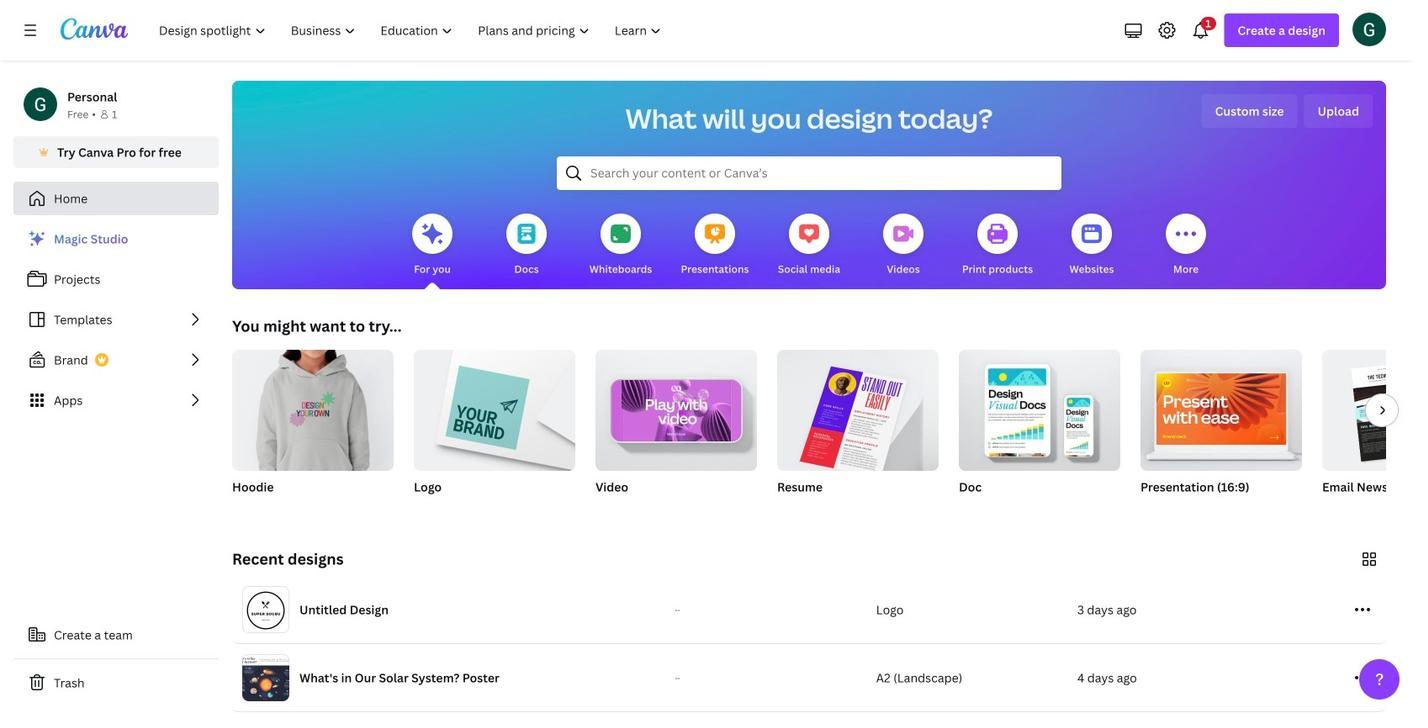 Task type: locate. For each thing, give the bounding box(es) containing it.
list
[[13, 222, 219, 417]]

None search field
[[557, 157, 1062, 190]]

group
[[232, 343, 394, 517], [232, 343, 394, 471], [414, 343, 576, 517], [414, 343, 576, 471], [596, 343, 757, 517], [596, 343, 757, 471], [778, 343, 939, 517], [778, 343, 939, 478], [959, 350, 1121, 517], [959, 350, 1121, 471], [1141, 350, 1303, 517], [1323, 350, 1414, 517]]

greg robinson image
[[1353, 12, 1387, 46]]



Task type: vqa. For each thing, say whether or not it's contained in the screenshot.
6th 'group' from left
no



Task type: describe. For each thing, give the bounding box(es) containing it.
Search search field
[[591, 157, 1028, 189]]

top level navigation element
[[148, 13, 676, 47]]



